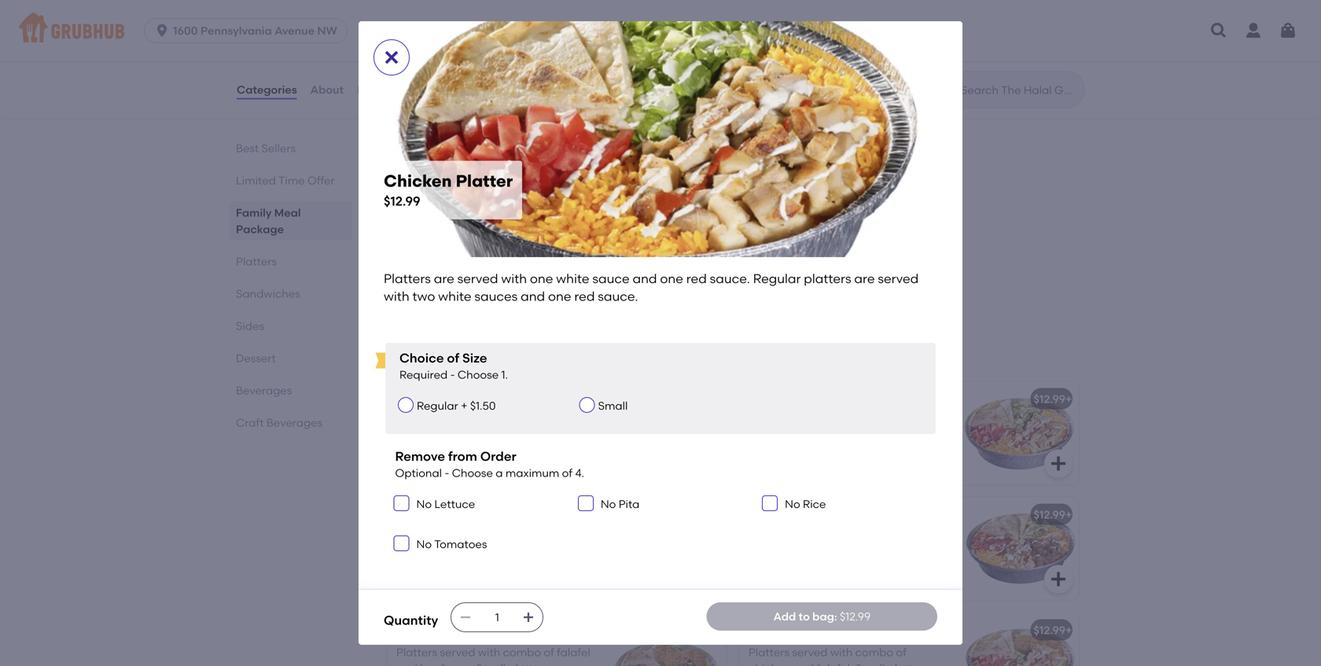 Task type: vqa. For each thing, say whether or not it's contained in the screenshot.
just within the Add a greeting card to your order so send to a loved one! At checkout, in the notes, just add in what you'd like it to say! Card will be addressed
no



Task type: locate. For each thing, give the bounding box(es) containing it.
of
[[447, 350, 459, 366], [562, 467, 573, 480], [443, 590, 455, 605]]

1 vertical spatial caramelized
[[396, 72, 465, 85]]

0 vertical spatial package
[[488, 173, 562, 193]]

0 horizontal spatial add
[[458, 590, 484, 605]]

served
[[457, 271, 498, 286], [878, 271, 919, 286], [813, 415, 848, 428], [460, 418, 496, 431], [813, 447, 849, 460], [461, 450, 496, 463], [460, 530, 496, 544], [461, 562, 496, 575]]

& down add to bag: $12.99
[[796, 624, 804, 637]]

-
[[450, 368, 455, 382], [445, 467, 449, 480]]

$12.99 +
[[1034, 392, 1072, 406], [1034, 508, 1072, 521], [681, 624, 720, 637], [1034, 624, 1072, 637]]

& down no rice
[[796, 511, 804, 524]]

0 vertical spatial add
[[458, 590, 484, 605]]

choose down the size
[[458, 368, 499, 382]]

2 vertical spatial gyro
[[423, 624, 450, 637]]

1 vertical spatial choice
[[395, 590, 440, 605]]

no for no pita
[[601, 497, 616, 511]]

1.
[[501, 368, 508, 382]]

chicken inside "chicken platter $12.99"
[[384, 171, 452, 191]]

best seller
[[406, 376, 454, 388], [758, 492, 806, 503]]

of left the 4.
[[562, 467, 573, 480]]

0 vertical spatial chicken
[[384, 171, 452, 191]]

Search The Halal Guys (Dupont Circle, DC) search field
[[960, 83, 1080, 98]]

dessert
[[236, 352, 276, 365]]

seller up chicken & beef gyro platter
[[781, 492, 806, 503]]

choice inside choice of size required - choose 1.
[[400, 350, 444, 366]]

to up all at left
[[543, 120, 554, 133]]

0 vertical spatial best seller
[[406, 376, 454, 388]]

to up the chicken & falafel platter at bottom
[[799, 610, 810, 623]]

100%
[[456, 88, 483, 101]]

seller
[[428, 376, 454, 388], [781, 492, 806, 503]]

to
[[434, 120, 445, 133], [543, 120, 554, 133], [799, 610, 810, 623]]

falafel left lettuce
[[396, 508, 433, 521]]

platters are served with one white sauce and one red sauce. regular platters are served with two white sauces and one red sauce. up rice at the right of page
[[749, 415, 930, 476]]

&
[[796, 511, 804, 524], [452, 624, 461, 637], [796, 624, 804, 637]]

2 vertical spatial beef
[[396, 624, 421, 637]]

1 horizontal spatial package
[[488, 173, 562, 193]]

red
[[686, 271, 707, 286], [574, 289, 595, 304], [830, 431, 848, 444], [478, 434, 496, 447], [836, 462, 853, 476], [483, 466, 501, 479], [478, 546, 496, 560], [483, 578, 501, 591]]

limited
[[236, 174, 276, 187]]

2 caramelized from the top
[[396, 72, 465, 85]]

reviews
[[357, 83, 401, 96]]

1 horizontal spatial seller
[[781, 492, 806, 503]]

a right add
[[472, 120, 479, 133]]

gyro for beef gyro & falafel platter
[[423, 624, 450, 637]]

package down limited
[[236, 223, 284, 236]]

best left no rice
[[758, 492, 778, 503]]

- inside choice of size required - choose 1.
[[450, 368, 455, 382]]

sauces up no rice
[[749, 462, 786, 476]]

choose down from on the left
[[452, 467, 493, 480]]

- down from on the left
[[445, 467, 449, 480]]

+ for the chicken & falafel platter image
[[1066, 624, 1072, 637]]

0 vertical spatial hummus
[[504, 49, 551, 63]]

0 vertical spatial onion
[[469, 49, 501, 63]]

reviews button
[[356, 61, 402, 118]]

beef gyro platter image
[[609, 382, 727, 484]]

beef gyro platter
[[396, 395, 489, 409]]

$12.99 + for beef gyro & falafel platter image
[[681, 624, 720, 637]]

white
[[556, 271, 590, 286], [438, 289, 472, 304], [899, 415, 928, 428], [546, 418, 575, 431], [899, 447, 928, 460], [546, 450, 575, 463], [546, 530, 575, 544], [546, 562, 575, 575]]

family down "chicken platter $12.99"
[[396, 221, 432, 234]]

1 caramelized from the top
[[396, 49, 466, 63]]

2 vertical spatial of
[[443, 590, 455, 605]]

add to bag: $12.99
[[773, 610, 871, 623]]

1 horizontal spatial to
[[543, 120, 554, 133]]

beef
[[396, 395, 421, 409], [807, 511, 831, 524], [396, 624, 421, 637]]

1 vertical spatial beef
[[807, 511, 831, 524]]

chicken for chicken & falafel platter
[[749, 624, 793, 637]]

choose for order
[[452, 467, 493, 480]]

0 vertical spatial choice
[[400, 350, 444, 366]]

chicken
[[384, 171, 452, 191], [749, 511, 793, 524], [749, 624, 793, 637]]

from
[[448, 449, 477, 464]]

platter
[[456, 171, 513, 191], [452, 395, 489, 409], [436, 508, 473, 521], [863, 511, 899, 524], [503, 624, 540, 637], [846, 624, 883, 637]]

1 vertical spatial hummus
[[503, 72, 550, 85]]

1 vertical spatial chicken
[[749, 511, 793, 524]]

0 horizontal spatial family meal package
[[236, 206, 301, 236]]

of for required
[[447, 350, 459, 366]]

$5.79
[[690, 49, 717, 63]]

made
[[396, 88, 428, 101]]

chicken down no rice
[[749, 511, 793, 524]]

svg image inside main navigation navigation
[[1210, 21, 1229, 40]]

beverages
[[236, 384, 292, 397], [267, 416, 323, 429]]

chicken down original
[[384, 171, 452, 191]]

best seller up beef gyro platter
[[406, 376, 454, 388]]

choice up quantity
[[395, 590, 440, 605]]

hummus for caramelized onion hummus
[[504, 49, 551, 63]]

package down 'we'
[[488, 173, 562, 193]]

platter inside "chicken platter $12.99"
[[456, 171, 513, 191]]

0 vertical spatial choose
[[458, 368, 499, 382]]

regular
[[753, 271, 801, 286], [417, 399, 458, 412], [889, 431, 930, 444], [536, 434, 578, 447], [536, 546, 578, 560]]

$12.99 inside "chicken platter $12.99"
[[384, 193, 420, 209]]

1 horizontal spatial add
[[773, 610, 796, 623]]

1 vertical spatial a
[[496, 467, 503, 480]]

of inside choice of size required - choose 1.
[[447, 350, 459, 366]]

beverages right the craft
[[267, 416, 323, 429]]

limited time offer
[[236, 174, 335, 187]]

- up beef gyro platter
[[450, 368, 455, 382]]

onion inside caramelized onion hummus is made with 100% greek chickpeas and well-sautéed caramelized onions to add a sweet twist to the original hummus recipe we all love.
[[468, 72, 500, 85]]

0 vertical spatial of
[[447, 350, 459, 366]]

falafel platter
[[396, 508, 473, 521]]

1 vertical spatial best seller
[[758, 492, 806, 503]]

spiced sizzlin' chicken platter image
[[609, 0, 727, 25]]

beef down the required
[[396, 395, 421, 409]]

add
[[448, 120, 469, 133]]

chicken down add to bag: $12.99
[[749, 624, 793, 637]]

craft
[[236, 416, 264, 429]]

family meal package down limited
[[236, 206, 301, 236]]

1 vertical spatial best
[[406, 376, 426, 388]]

of left the size
[[447, 350, 459, 366]]

falafel down ons
[[463, 624, 500, 637]]

beverages down dessert
[[236, 384, 292, 397]]

1 horizontal spatial -
[[450, 368, 455, 382]]

meal down limited time offer
[[274, 206, 301, 219]]

small
[[598, 399, 628, 412]]

& for chicken & falafel platter
[[796, 624, 804, 637]]

falafel down bag: at the bottom of page
[[807, 624, 844, 637]]

svg image
[[1210, 21, 1229, 40], [382, 48, 401, 67], [697, 283, 716, 301], [1049, 454, 1068, 473], [397, 499, 406, 508], [581, 499, 591, 508], [765, 499, 775, 508], [397, 539, 406, 548], [697, 570, 716, 589], [522, 611, 535, 624]]

choice
[[400, 350, 444, 366], [395, 590, 440, 605]]

tomatoes
[[434, 538, 487, 551]]

onion
[[469, 49, 501, 63], [468, 72, 500, 85]]

caramelized for caramelized onion hummus is made with 100% greek chickpeas and well-sautéed caramelized onions to add a sweet twist to the original hummus recipe we all love.
[[396, 72, 465, 85]]

1 vertical spatial add
[[773, 610, 796, 623]]

are
[[434, 271, 454, 286], [854, 271, 875, 286], [792, 415, 810, 428], [440, 418, 458, 431], [793, 447, 810, 460], [440, 450, 458, 463], [440, 530, 458, 544], [440, 562, 458, 575]]

0 horizontal spatial a
[[472, 120, 479, 133]]

choose inside choice of size required - choose 1.
[[458, 368, 499, 382]]

choose
[[458, 368, 499, 382], [452, 467, 493, 480]]

2 horizontal spatial best
[[758, 492, 778, 503]]

add up the chicken & falafel platter at bottom
[[773, 610, 796, 623]]

1 horizontal spatial best
[[406, 376, 426, 388]]

1 vertical spatial gyro
[[834, 511, 860, 524]]

1 vertical spatial choose
[[452, 467, 493, 480]]

caramelized for caramelized onion hummus
[[396, 49, 466, 63]]

0 horizontal spatial package
[[236, 223, 284, 236]]

caramelized onion hummus image
[[609, 39, 727, 141]]

0 vertical spatial best
[[236, 142, 259, 155]]

0 vertical spatial meal
[[443, 173, 484, 193]]

0 vertical spatial a
[[472, 120, 479, 133]]

no
[[416, 497, 432, 511], [601, 497, 616, 511], [785, 497, 800, 511], [416, 538, 432, 551]]

no left pita
[[601, 497, 616, 511]]

family meal package down the hummus on the top left of page
[[384, 173, 562, 193]]

- inside remove from order optional - choose a maximum of 4.
[[445, 467, 449, 480]]

of up beef gyro & falafel platter
[[443, 590, 455, 605]]

1 vertical spatial onion
[[468, 72, 500, 85]]

meal left deal
[[435, 221, 461, 234]]

choose inside remove from order optional - choose a maximum of 4.
[[452, 467, 493, 480]]

no left lettuce
[[416, 497, 432, 511]]

family meal deal image
[[609, 210, 727, 313]]

2 vertical spatial chicken
[[749, 624, 793, 637]]

1 horizontal spatial family meal package
[[384, 173, 562, 193]]

family down original
[[384, 173, 439, 193]]

meal down the hummus on the top left of page
[[443, 173, 484, 193]]

a inside remove from order optional - choose a maximum of 4.
[[496, 467, 503, 480]]

+ for beef gyro & falafel platter image
[[713, 624, 720, 637]]

no left rice at the right of page
[[785, 497, 800, 511]]

one
[[530, 271, 553, 286], [660, 271, 683, 286], [548, 289, 571, 304], [876, 415, 896, 428], [524, 418, 544, 431], [808, 431, 828, 444], [455, 434, 475, 447], [813, 462, 833, 476], [460, 466, 481, 479], [524, 530, 544, 544], [455, 546, 475, 560], [460, 578, 481, 591]]

chicken for chicken platter $12.99
[[384, 171, 452, 191]]

0 vertical spatial gyro
[[423, 395, 450, 409]]

0 horizontal spatial -
[[445, 467, 449, 480]]

greek
[[486, 88, 518, 101]]

1 horizontal spatial a
[[496, 467, 503, 480]]

sautéed
[[446, 104, 489, 117]]

1 vertical spatial family meal package
[[236, 206, 301, 236]]

family meal package
[[384, 173, 562, 193], [236, 206, 301, 236]]

0 vertical spatial seller
[[428, 376, 454, 388]]

best up beef gyro platter
[[406, 376, 426, 388]]

platters
[[804, 271, 851, 286], [749, 447, 790, 460], [396, 450, 438, 463], [396, 562, 438, 575]]

platters
[[236, 255, 277, 268], [384, 271, 431, 286], [384, 345, 449, 365], [749, 415, 790, 428], [396, 418, 437, 431], [396, 530, 437, 544]]

pennsylvania
[[201, 24, 272, 37]]

1 vertical spatial of
[[562, 467, 573, 480]]

sauces up the size
[[475, 289, 518, 304]]

0 horizontal spatial best seller
[[406, 376, 454, 388]]

best
[[236, 142, 259, 155], [406, 376, 426, 388], [758, 492, 778, 503]]

0 vertical spatial beverages
[[236, 384, 292, 397]]

falafel
[[396, 508, 433, 521], [463, 624, 500, 637], [807, 624, 844, 637]]

nw
[[317, 24, 337, 37]]

a inside caramelized onion hummus is made with 100% greek chickpeas and well-sautéed caramelized onions to add a sweet twist to the original hummus recipe we all love.
[[472, 120, 479, 133]]

best seller up chicken & beef gyro platter
[[758, 492, 806, 503]]

a down order
[[496, 467, 503, 480]]

beef down choice of add ons
[[396, 624, 421, 637]]

svg image
[[1279, 21, 1298, 40], [154, 23, 170, 39], [697, 111, 716, 130], [1049, 570, 1068, 589], [459, 611, 472, 624]]

gyro for beef gyro platter
[[423, 395, 450, 409]]

choose for size
[[458, 368, 499, 382]]

0 vertical spatial -
[[450, 368, 455, 382]]

with
[[431, 88, 453, 101], [501, 271, 527, 286], [384, 289, 410, 304], [851, 415, 873, 428], [499, 418, 521, 431], [851, 447, 874, 460], [499, 450, 521, 463], [499, 530, 521, 544], [499, 562, 521, 575]]

best seller for chicken
[[758, 492, 806, 503]]

1 vertical spatial seller
[[781, 492, 806, 503]]

choice up the required
[[400, 350, 444, 366]]

family
[[384, 173, 439, 193], [236, 206, 272, 219], [396, 221, 432, 234]]

0 horizontal spatial seller
[[428, 376, 454, 388]]

seller up beef gyro platter
[[428, 376, 454, 388]]

about
[[310, 83, 344, 96]]

optional
[[395, 467, 442, 480]]

and
[[396, 104, 418, 117], [633, 271, 657, 286], [521, 289, 545, 304], [784, 431, 805, 444], [431, 434, 453, 447], [789, 462, 810, 476], [437, 466, 458, 479], [431, 546, 453, 560], [437, 578, 458, 591]]

1600 pennsylvania avenue nw
[[173, 24, 337, 37]]

rice
[[803, 497, 826, 511]]

1 horizontal spatial best seller
[[758, 492, 806, 503]]

Input item quantity number field
[[480, 603, 515, 632]]

2 vertical spatial best
[[758, 492, 778, 503]]

sauce
[[593, 271, 630, 286], [749, 431, 781, 444], [396, 434, 429, 447], [396, 546, 429, 560]]

hummus
[[504, 49, 551, 63], [503, 72, 550, 85]]

family down limited
[[236, 206, 272, 219]]

4.
[[575, 467, 584, 480]]

1 vertical spatial -
[[445, 467, 449, 480]]

add
[[458, 590, 484, 605], [773, 610, 796, 623]]

a
[[472, 120, 479, 133], [496, 467, 503, 480]]

to down well-
[[434, 120, 445, 133]]

beef down rice at the right of page
[[807, 511, 831, 524]]

add left ons
[[458, 590, 484, 605]]

0 vertical spatial beef
[[396, 395, 421, 409]]

0 vertical spatial caramelized
[[396, 49, 466, 63]]

package
[[488, 173, 562, 193], [236, 223, 284, 236]]

no for no lettuce
[[416, 497, 432, 511]]

hummus inside caramelized onion hummus is made with 100% greek chickpeas and well-sautéed caramelized onions to add a sweet twist to the original hummus recipe we all love.
[[503, 72, 550, 85]]

no down the falafel platter
[[416, 538, 432, 551]]

lettuce
[[434, 497, 475, 511]]

meal
[[443, 173, 484, 193], [274, 206, 301, 219], [435, 221, 461, 234]]

1 horizontal spatial falafel
[[463, 624, 500, 637]]

platters are served with one white sauce and one red sauce. regular platters are served with two white sauces and one red sauce.
[[384, 271, 922, 304], [749, 415, 930, 476], [396, 418, 578, 479], [396, 530, 578, 591]]

+
[[1066, 392, 1072, 406], [461, 399, 468, 412], [1066, 508, 1072, 521], [713, 624, 720, 637], [1066, 624, 1072, 637]]

best left sellers on the top left
[[236, 142, 259, 155]]

caramelized inside caramelized onion hummus is made with 100% greek chickpeas and well-sautéed caramelized onions to add a sweet twist to the original hummus recipe we all love.
[[396, 72, 465, 85]]



Task type: describe. For each thing, give the bounding box(es) containing it.
platters are served with one white sauce and one red sauce. regular platters are served with two white sauces and one red sauce. down $1.50
[[396, 418, 578, 479]]

we
[[524, 136, 540, 149]]

sellers
[[262, 142, 296, 155]]

pita
[[619, 497, 640, 511]]

deal
[[464, 221, 489, 234]]

categories button
[[236, 61, 298, 118]]

onions
[[396, 120, 431, 133]]

no pita
[[601, 497, 640, 511]]

0 horizontal spatial falafel
[[396, 508, 433, 521]]

remove from order optional - choose a maximum of 4.
[[395, 449, 584, 480]]

beef for beef gyro & falafel platter
[[396, 624, 421, 637]]

required
[[400, 368, 448, 382]]

1600
[[173, 24, 198, 37]]

$12.99 + for chicken platter image
[[1034, 392, 1072, 406]]

platters are served with one white sauce and one red sauce. regular platters are served with two white sauces and one red sauce. down $64.99
[[384, 271, 922, 304]]

is
[[553, 72, 561, 85]]

hummus for caramelized onion hummus is made with 100% greek chickpeas and well-sautéed caramelized onions to add a sweet twist to the original hummus recipe we all love.
[[503, 72, 550, 85]]

order
[[480, 449, 516, 464]]

of for ons
[[443, 590, 455, 605]]

1600 pennsylvania avenue nw button
[[144, 18, 354, 43]]

caramelized onion hummus
[[396, 49, 551, 63]]

of inside remove from order optional - choose a maximum of 4.
[[562, 467, 573, 480]]

beef gyro & falafel platter
[[396, 624, 540, 637]]

time
[[278, 174, 305, 187]]

all
[[542, 136, 555, 149]]

no for no tomatoes
[[416, 538, 432, 551]]

well-
[[420, 104, 446, 117]]

seller for gyro
[[428, 376, 454, 388]]

no lettuce
[[416, 497, 475, 511]]

2 vertical spatial meal
[[435, 221, 461, 234]]

1 vertical spatial package
[[236, 223, 284, 236]]

& for chicken & beef gyro platter
[[796, 511, 804, 524]]

$64.99
[[683, 221, 717, 234]]

sandwiches
[[236, 287, 300, 300]]

no tomatoes
[[416, 538, 487, 551]]

chickpeas
[[521, 88, 575, 101]]

spiced sizzlin' chicken sandwich image
[[961, 0, 1079, 25]]

size
[[462, 350, 487, 366]]

bag:
[[813, 610, 837, 623]]

chicken & beef gyro platter image
[[961, 497, 1079, 600]]

quantity
[[384, 613, 438, 628]]

sauces up quantity
[[396, 578, 434, 591]]

no rice
[[785, 497, 826, 511]]

hummus
[[439, 136, 485, 149]]

choice for choice of size required - choose 1.
[[400, 350, 444, 366]]

chicken platter $12.99
[[384, 171, 513, 209]]

main navigation navigation
[[0, 0, 1321, 61]]

1 vertical spatial beverages
[[267, 416, 323, 429]]

sauces down remove
[[396, 466, 434, 479]]

chicken platter image
[[961, 382, 1079, 484]]

choice of size required - choose 1.
[[400, 350, 508, 382]]

0 horizontal spatial best
[[236, 142, 259, 155]]

remove
[[395, 449, 445, 464]]

no for no rice
[[785, 497, 800, 511]]

caramelized onion hummus is made with 100% greek chickpeas and well-sautéed caramelized onions to add a sweet twist to the original hummus recipe we all love.
[[396, 72, 582, 149]]

with inside caramelized onion hummus is made with 100% greek chickpeas and well-sautéed caramelized onions to add a sweet twist to the original hummus recipe we all love.
[[431, 88, 453, 101]]

1 vertical spatial meal
[[274, 206, 301, 219]]

caramelized
[[492, 104, 558, 117]]

recipe
[[488, 136, 522, 149]]

maximum
[[506, 467, 559, 480]]

sweet
[[482, 120, 513, 133]]

seller for &
[[781, 492, 806, 503]]

best sellers
[[236, 142, 296, 155]]

the
[[557, 120, 575, 133]]

2 horizontal spatial to
[[799, 610, 810, 623]]

regular + $1.50
[[417, 399, 496, 412]]

$1.50
[[470, 399, 496, 412]]

best seller for beef
[[406, 376, 454, 388]]

offer
[[308, 174, 335, 187]]

chicken & falafel platter
[[749, 624, 883, 637]]

1 vertical spatial family
[[236, 206, 272, 219]]

craft beverages
[[236, 416, 323, 429]]

chicken for chicken & beef gyro platter
[[749, 511, 793, 524]]

falafel platter image
[[609, 497, 727, 600]]

avenue
[[275, 24, 315, 37]]

beef gyro & falafel platter image
[[609, 613, 727, 666]]

best for beef gyro platter
[[406, 376, 426, 388]]

original
[[396, 136, 436, 149]]

twist
[[516, 120, 541, 133]]

0 vertical spatial family meal package
[[384, 173, 562, 193]]

and inside caramelized onion hummus is made with 100% greek chickpeas and well-sautéed caramelized onions to add a sweet twist to the original hummus recipe we all love.
[[396, 104, 418, 117]]

- for from
[[445, 467, 449, 480]]

+ for chicken platter image
[[1066, 392, 1072, 406]]

family meal deal
[[396, 221, 489, 234]]

beef for beef gyro platter
[[396, 395, 421, 409]]

onion for caramelized onion hummus
[[469, 49, 501, 63]]

chicken & beef gyro platter
[[749, 511, 899, 524]]

2 horizontal spatial falafel
[[807, 624, 844, 637]]

choice for choice of add ons
[[395, 590, 440, 605]]

0 horizontal spatial to
[[434, 120, 445, 133]]

onion for caramelized onion hummus is made with 100% greek chickpeas and well-sautéed caramelized onions to add a sweet twist to the original hummus recipe we all love.
[[468, 72, 500, 85]]

categories
[[237, 83, 297, 96]]

- for of
[[450, 368, 455, 382]]

platters are served with one white sauce and one red sauce. regular platters are served with two white sauces and one red sauce. up input item quantity number field
[[396, 530, 578, 591]]

sides
[[236, 319, 264, 333]]

about button
[[310, 61, 345, 118]]

best for chicken & beef gyro platter
[[758, 492, 778, 503]]

ons
[[487, 590, 509, 605]]

choice of add ons
[[395, 590, 509, 605]]

2 vertical spatial family
[[396, 221, 432, 234]]

0 vertical spatial family
[[384, 173, 439, 193]]

svg image inside 1600 pennsylvania avenue nw button
[[154, 23, 170, 39]]

love.
[[558, 136, 582, 149]]

chicken & falafel platter image
[[961, 613, 1079, 666]]

$12.99 + for the chicken & falafel platter image
[[1034, 624, 1072, 637]]

& down choice of add ons
[[452, 624, 461, 637]]



